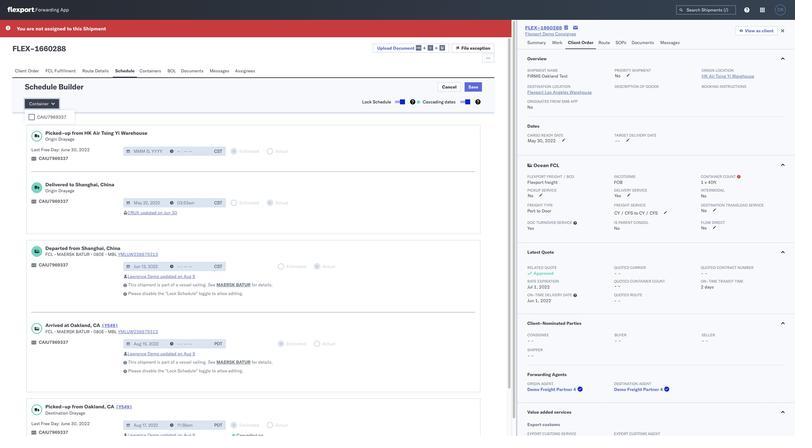 Task type: describe. For each thing, give the bounding box(es) containing it.
1 vertical spatial 1,
[[535, 298, 540, 304]]

delivery
[[614, 188, 632, 193]]

pickup service
[[528, 188, 557, 193]]

1 horizontal spatial consignee
[[555, 31, 576, 37]]

forwarding for forwarding agents
[[528, 372, 551, 378]]

type
[[544, 203, 553, 208]]

documents for 'documents' button to the bottom
[[181, 68, 204, 74]]

may
[[528, 138, 536, 144]]

related
[[528, 265, 544, 270]]

originates
[[528, 99, 549, 104]]

40ft
[[708, 180, 717, 185]]

quoted contract number - - rate expiration jul 1, 2022
[[528, 265, 754, 290]]

value added services
[[528, 410, 572, 415]]

picked-up from oakland, ca (y549) destination drayage
[[45, 404, 132, 416]]

0 vertical spatial shipment
[[632, 68, 651, 73]]

on-time transit time 2 days
[[701, 279, 744, 290]]

overview
[[528, 56, 547, 62]]

from inside departed from shanghai, china fcl • maersk batur • 080e • mbl ymluw236679313
[[69, 245, 80, 251]]

consignee - -
[[528, 333, 549, 344]]

order for rightmost client order button
[[582, 40, 594, 45]]

turnover
[[537, 220, 556, 225]]

quoted for quoted contract number - - rate expiration jul 1, 2022
[[701, 265, 716, 270]]

0 vertical spatial updated
[[140, 210, 157, 216]]

ready
[[542, 133, 553, 138]]

crux updated on jun 30
[[128, 210, 177, 216]]

forwarding app
[[35, 7, 69, 13]]

contract
[[717, 265, 737, 270]]

doc turnover service
[[528, 220, 573, 225]]

warehouse inside picked-up from hk air tsing yi warehouse origin drayage
[[121, 130, 147, 136]]

1 horizontal spatial documents button
[[629, 37, 658, 49]]

for for china
[[252, 282, 257, 288]]

day: for oakland,
[[51, 421, 60, 427]]

ocean fcl button
[[518, 156, 795, 174]]

cancel button
[[438, 82, 461, 92]]

2022 down ready
[[545, 138, 556, 144]]

0 horizontal spatial consignee
[[528, 333, 549, 337]]

date for --
[[648, 133, 657, 138]]

schedule button
[[113, 65, 137, 77]]

cst for warehouse
[[214, 149, 222, 154]]

1 horizontal spatial /
[[621, 210, 624, 216]]

0 vertical spatial count
[[723, 174, 736, 179]]

arrived
[[45, 322, 63, 328]]

origin inside delivered to shanghai, china origin drayage
[[45, 188, 57, 194]]

freight down the destination agent
[[628, 387, 642, 392]]

on- for on-time delivery date
[[528, 293, 535, 297]]

bol button
[[165, 65, 179, 77]]

destination for destination location flexport los angeles warehouse
[[528, 84, 552, 89]]

location for tsing
[[716, 68, 734, 73]]

080e inside arrived at oakland, ca (y549) fcl • maersk batur • 080e • mbl ymluw236679313
[[93, 329, 104, 335]]

"lock for china
[[165, 291, 177, 296]]

lawrence demo updated on aug 9 for china
[[128, 274, 195, 279]]

mmm d, yyyy text field for (y549)
[[123, 339, 167, 349]]

on for china
[[178, 274, 183, 279]]

value added services button
[[518, 403, 795, 422]]

service right the 'turnover'
[[557, 220, 573, 225]]

sailing. for ca
[[193, 360, 207, 365]]

30
[[172, 210, 177, 216]]

editing. for ca
[[229, 368, 243, 374]]

allow for china
[[217, 291, 227, 296]]

demo freight partner 4 link for origin agent
[[528, 387, 584, 393]]

os
[[778, 7, 784, 12]]

toggle for ca
[[199, 368, 211, 374]]

hk inside origin location hk air tsing yi warehouse
[[702, 73, 708, 79]]

name
[[548, 68, 558, 73]]

-- : -- -- text field for ca
[[167, 421, 211, 430]]

days
[[705, 284, 714, 290]]

details. for china
[[258, 282, 273, 288]]

view as client
[[745, 28, 774, 34]]

from inside picked-up from hk air tsing yi warehouse origin drayage
[[72, 130, 83, 136]]

hk inside picked-up from hk air tsing yi warehouse origin drayage
[[84, 130, 92, 136]]

0 horizontal spatial delivery
[[545, 293, 562, 297]]

a for china
[[176, 282, 178, 288]]

maersk batur link for ca
[[217, 359, 251, 365]]

flex-1660288 link
[[525, 25, 562, 31]]

forwarding for forwarding app
[[35, 7, 59, 13]]

free for hk
[[41, 147, 50, 153]]

firms
[[528, 73, 541, 79]]

part for ca
[[162, 360, 170, 365]]

1
[[701, 180, 704, 185]]

0 horizontal spatial shipment
[[83, 25, 106, 32]]

work button
[[550, 37, 566, 49]]

quoted container count - -
[[614, 279, 665, 289]]

you are not assigned to this shipment
[[17, 25, 106, 32]]

0 vertical spatial delivery
[[630, 133, 647, 138]]

lock
[[362, 99, 372, 105]]

freight type port to door
[[528, 203, 553, 214]]

forwarding agents
[[528, 372, 567, 378]]

air inside picked-up from hk air tsing yi warehouse origin drayage
[[93, 130, 100, 136]]

mbl inside arrived at oakland, ca (y549) fcl • maersk batur • 080e • mbl ymluw236679313
[[108, 329, 117, 335]]

delivery service
[[614, 188, 648, 193]]

export
[[528, 422, 542, 428]]

updated for china
[[160, 274, 177, 279]]

flex
[[12, 44, 30, 53]]

client for rightmost client order button
[[568, 40, 581, 45]]

cancel
[[442, 84, 457, 90]]

service right transload
[[749, 203, 764, 208]]

30, for drayage
[[71, 421, 78, 427]]

agent for destination agent
[[639, 382, 652, 386]]

freight down origin agent
[[541, 387, 556, 392]]

last for hk
[[31, 147, 40, 153]]

ymluw236679313 button for china
[[118, 252, 158, 257]]

not
[[35, 25, 43, 32]]

freight service
[[614, 203, 646, 208]]

2022 down picked-up from hk air tsing yi warehouse origin drayage
[[79, 147, 90, 153]]

tsing inside picked-up from hk air tsing yi warehouse origin drayage
[[101, 130, 114, 136]]

route for route
[[599, 40, 610, 45]]

this for china
[[128, 282, 137, 288]]

drayage inside picked-up from hk air tsing yi warehouse origin drayage
[[58, 136, 74, 142]]

dates
[[528, 123, 540, 129]]

lock schedule
[[362, 99, 391, 105]]

expiration
[[538, 279, 559, 284]]

flexport los angeles warehouse link
[[528, 89, 592, 95]]

1 vertical spatial messages button
[[207, 65, 233, 77]]

0 vertical spatial messages button
[[658, 37, 684, 49]]

demo freight partner 4 for destination
[[614, 387, 663, 392]]

ca inside arrived at oakland, ca (y549) fcl • maersk batur • 080e • mbl ymluw236679313
[[93, 322, 100, 328]]

picked- for oakland,
[[45, 404, 65, 410]]

originates from smb app no
[[528, 99, 578, 110]]

allow for ca
[[217, 368, 227, 374]]

oakland, inside arrived at oakland, ca (y549) fcl • maersk batur • 080e • mbl ymluw236679313
[[70, 322, 92, 328]]

file
[[462, 45, 469, 51]]

2 cfs from the left
[[650, 210, 658, 216]]

flexport. image
[[7, 7, 35, 13]]

last free day: june 30, 2022 for oakland,
[[31, 421, 90, 427]]

parent
[[619, 220, 633, 225]]

fulfillment
[[54, 68, 76, 74]]

1 vertical spatial jun
[[528, 298, 534, 304]]

0 horizontal spatial messages
[[210, 68, 229, 74]]

drayage inside delivered to shanghai, china origin drayage
[[58, 188, 74, 194]]

crux updated on jun 30 button
[[128, 210, 177, 216]]

-- : -- -- text field for (y549)
[[167, 339, 211, 349]]

on for ca
[[178, 351, 183, 357]]

container
[[630, 279, 651, 284]]

view
[[745, 28, 755, 34]]

service
[[631, 203, 646, 208]]

forwarding app link
[[7, 7, 69, 13]]

save
[[469, 84, 479, 90]]

number
[[738, 265, 754, 270]]

departed from shanghai, china fcl • maersk batur • 080e • mbl ymluw236679313
[[45, 245, 158, 257]]

2 horizontal spatial time
[[735, 279, 744, 284]]

from inside picked-up from oakland, ca (y549) destination drayage
[[72, 404, 83, 410]]

of for china
[[171, 282, 175, 288]]

work
[[552, 40, 563, 45]]

flexport down ocean
[[528, 174, 546, 179]]

doc
[[528, 220, 536, 225]]

cascading
[[423, 99, 444, 105]]

0 vertical spatial of
[[640, 84, 645, 89]]

goods
[[646, 84, 659, 89]]

(y549) inside picked-up from oakland, ca (y549) destination drayage
[[116, 404, 132, 410]]

details. for ca
[[258, 360, 273, 365]]

origin agent
[[528, 382, 554, 386]]

1 horizontal spatial yes
[[615, 193, 621, 199]]

1 horizontal spatial client order button
[[566, 37, 596, 49]]

flex - 1660288
[[12, 44, 66, 53]]

description
[[615, 84, 639, 89]]

lawrence demo updated on aug 9 button for china
[[128, 274, 195, 279]]

a for ca
[[176, 360, 178, 365]]

1 horizontal spatial 1660288
[[541, 25, 562, 31]]

customs
[[543, 422, 560, 428]]

destination for destination agent
[[614, 382, 638, 386]]

2 horizontal spatial /
[[646, 210, 649, 216]]

0 vertical spatial app
[[60, 7, 69, 13]]

2 vertical spatial schedule
[[373, 99, 391, 105]]

app inside the originates from smb app no
[[571, 99, 578, 104]]

pdt for ca
[[214, 423, 222, 428]]

vessel for china
[[179, 282, 192, 288]]

1 vertical spatial client order button
[[12, 65, 43, 77]]

ocean fcl
[[534, 162, 560, 168]]

2022 inside quoted contract number - - rate expiration jul 1, 2022
[[539, 284, 550, 290]]

date for may 30, 2022
[[554, 133, 564, 138]]

demo for flexport demo consignee link on the top
[[543, 31, 554, 37]]

client-
[[528, 321, 543, 326]]

lawrence for china
[[128, 274, 147, 279]]

schedule" for ca
[[178, 368, 198, 374]]

mbl inside departed from shanghai, china fcl • maersk batur • 080e • mbl ymluw236679313
[[108, 252, 117, 257]]

description of goods
[[615, 84, 659, 89]]

buyer
[[615, 333, 627, 337]]

location for angeles
[[553, 84, 571, 89]]

air inside origin location hk air tsing yi warehouse
[[709, 73, 715, 79]]

container for container
[[29, 101, 49, 107]]

no down flow
[[702, 225, 707, 231]]

cst for batur
[[214, 264, 222, 269]]

demo for lawrence demo updated on aug 9 button for china
[[148, 274, 159, 279]]

please disable the "lock schedule" toggle to allow editing. for ca
[[128, 368, 243, 374]]

time for on-time delivery date
[[535, 293, 544, 297]]

flow
[[701, 220, 711, 225]]

1 vertical spatial 1660288
[[35, 44, 66, 53]]

0 vertical spatial freight
[[547, 174, 563, 179]]

crux
[[128, 210, 139, 216]]

client order for rightmost client order button
[[568, 40, 594, 45]]

quoted for quoted carrier - -
[[614, 265, 629, 270]]

summary
[[528, 40, 546, 45]]

last free day: june 30, 2022 for hk
[[31, 147, 90, 153]]

ocean
[[534, 162, 549, 168]]

--
[[615, 138, 621, 144]]

maersk inside departed from shanghai, china fcl • maersk batur • 080e • mbl ymluw236679313
[[57, 252, 75, 257]]

1 vertical spatial documents button
[[179, 65, 207, 77]]

warehouse inside origin location hk air tsing yi warehouse
[[732, 73, 755, 79]]

cascading dates
[[423, 99, 456, 105]]

-- : -- -- text field for air
[[167, 147, 211, 156]]

instructions
[[720, 84, 747, 89]]

route for route details
[[82, 68, 94, 74]]



Task type: locate. For each thing, give the bounding box(es) containing it.
disable
[[142, 291, 157, 296], [142, 368, 157, 374]]

up inside picked-up from oakland, ca (y549) destination drayage
[[65, 404, 71, 410]]

1 horizontal spatial delivery
[[630, 133, 647, 138]]

cy up is on the bottom right of the page
[[615, 210, 620, 216]]

shipment inside shipment name firms oakland test
[[528, 68, 547, 73]]

2 lawrence demo updated on aug 9 from the top
[[128, 351, 195, 357]]

upload
[[377, 45, 392, 51]]

Search Shipments (/) text field
[[676, 5, 736, 15]]

1 editing. from the top
[[229, 291, 243, 296]]

2 mmm d, yyyy text field from the top
[[123, 339, 167, 349]]

0 vertical spatial messages
[[661, 40, 680, 45]]

1 horizontal spatial messages button
[[658, 37, 684, 49]]

client down flex on the top left of the page
[[15, 68, 27, 74]]

0 horizontal spatial client order
[[15, 68, 39, 74]]

1 vertical spatial vessel
[[179, 360, 192, 365]]

the
[[158, 291, 164, 296], [158, 368, 164, 374]]

demo freight partner 4 link for destination agent
[[614, 387, 671, 393]]

2 cy from the left
[[640, 210, 645, 216]]

0 vertical spatial june
[[61, 147, 70, 153]]

2 cst from the top
[[214, 200, 222, 206]]

1 horizontal spatial documents
[[632, 40, 654, 45]]

mmm d, yyyy text field for air
[[123, 147, 167, 156]]

1 see from the top
[[208, 282, 215, 288]]

1 agent from the left
[[542, 382, 554, 386]]

1 vertical spatial shanghai,
[[81, 245, 105, 251]]

0 horizontal spatial demo freight partner 4
[[528, 387, 576, 392]]

1 vertical spatial container
[[701, 174, 722, 179]]

container button
[[25, 99, 59, 108]]

on
[[158, 210, 163, 216], [178, 274, 183, 279], [178, 351, 183, 357]]

incoterms fob
[[614, 174, 636, 185]]

-- : -- -- text field
[[167, 198, 211, 208], [167, 262, 211, 271]]

consignee
[[555, 31, 576, 37], [528, 333, 549, 337]]

flexport up originates
[[528, 89, 544, 95]]

to inside freight type port to door
[[537, 208, 541, 214]]

is for ca
[[157, 360, 161, 365]]

1 vertical spatial is
[[157, 360, 161, 365]]

quoted carrier - -
[[614, 265, 646, 276]]

2 9 from the top
[[193, 351, 195, 357]]

1 vertical spatial air
[[93, 130, 100, 136]]

hk
[[702, 73, 708, 79], [84, 130, 92, 136]]

0 vertical spatial up
[[65, 130, 71, 136]]

1 the from the top
[[158, 291, 164, 296]]

consignee down client-
[[528, 333, 549, 337]]

9 for china
[[193, 274, 195, 279]]

1 vertical spatial china
[[107, 245, 120, 251]]

location inside origin location hk air tsing yi warehouse
[[716, 68, 734, 73]]

1 "lock from the top
[[165, 291, 177, 296]]

1 vertical spatial tsing
[[101, 130, 114, 136]]

disable for china
[[142, 291, 157, 296]]

ymluw236679313 inside arrived at oakland, ca (y549) fcl • maersk batur • 080e • mbl ymluw236679313
[[118, 329, 158, 335]]

last for oakland,
[[31, 421, 40, 427]]

1 this from the top
[[128, 282, 137, 288]]

-- : -- -- text field
[[167, 147, 211, 156], [167, 339, 211, 349], [167, 421, 211, 430]]

1660288 down assigned
[[35, 44, 66, 53]]

up inside picked-up from hk air tsing yi warehouse origin drayage
[[65, 130, 71, 136]]

0 vertical spatial vessel
[[179, 282, 192, 288]]

june
[[61, 147, 70, 153], [61, 421, 70, 427]]

1 horizontal spatial order
[[582, 40, 594, 45]]

app right smb at the top of page
[[571, 99, 578, 104]]

1 vertical spatial details.
[[258, 360, 273, 365]]

app up you are not assigned to this shipment
[[60, 7, 69, 13]]

0 vertical spatial 30,
[[537, 138, 544, 144]]

1 lawrence from the top
[[128, 274, 147, 279]]

1, inside quoted contract number - - rate expiration jul 1, 2022
[[534, 284, 538, 290]]

shipment for china
[[138, 282, 156, 288]]

no inside the originates from smb app no
[[528, 104, 533, 110]]

1 day: from the top
[[51, 147, 60, 153]]

fcl left fulfillment
[[45, 68, 53, 74]]

location
[[716, 68, 734, 73], [553, 84, 571, 89]]

toggle for china
[[199, 291, 211, 296]]

1 4 from the left
[[574, 387, 576, 392]]

messages up overview button
[[661, 40, 680, 45]]

editing. for china
[[229, 291, 243, 296]]

1 up from the top
[[65, 130, 71, 136]]

1 vertical spatial yes
[[528, 226, 534, 231]]

1 allow from the top
[[217, 291, 227, 296]]

0 vertical spatial on
[[158, 210, 163, 216]]

2 schedule" from the top
[[178, 368, 198, 374]]

sailing. for china
[[193, 282, 207, 288]]

date up ocean fcl button
[[648, 133, 657, 138]]

no down originates
[[528, 104, 533, 110]]

no down intermodal
[[701, 193, 707, 199]]

080e inside departed from shanghai, china fcl • maersk batur • 080e • mbl ymluw236679313
[[93, 252, 104, 257]]

up for hk
[[65, 130, 71, 136]]

/ left bco
[[564, 174, 566, 179]]

4 for origin agent
[[574, 387, 576, 392]]

1 details. from the top
[[258, 282, 273, 288]]

picked- inside picked-up from oakland, ca (y549) destination drayage
[[45, 404, 65, 410]]

2 pdt from the top
[[214, 423, 222, 428]]

location up hk air tsing yi warehouse link
[[716, 68, 734, 73]]

/
[[564, 174, 566, 179], [621, 210, 624, 216], [646, 210, 649, 216]]

0 vertical spatial details.
[[258, 282, 273, 288]]

1 horizontal spatial forwarding
[[528, 372, 551, 378]]

1 080e from the top
[[93, 252, 104, 257]]

0 vertical spatial 080e
[[93, 252, 104, 257]]

0 horizontal spatial yes
[[528, 226, 534, 231]]

2
[[701, 284, 704, 290]]

1 lawrence demo updated on aug 9 from the top
[[128, 274, 195, 279]]

partner down the destination agent
[[644, 387, 659, 392]]

to
[[67, 25, 72, 32], [69, 181, 74, 188], [537, 208, 541, 214], [634, 210, 638, 216], [212, 291, 216, 296], [212, 368, 216, 374]]

2 vertical spatial 30,
[[71, 421, 78, 427]]

messages left assignees
[[210, 68, 229, 74]]

route left sops
[[599, 40, 610, 45]]

1660288 up flexport demo consignee
[[541, 25, 562, 31]]

time for on-time transit time 2 days
[[709, 279, 718, 284]]

1 horizontal spatial agent
[[639, 382, 652, 386]]

1 vertical spatial free
[[41, 421, 50, 427]]

arrived at oakland, ca (y549) fcl • maersk batur • 080e • mbl ymluw236679313
[[45, 322, 158, 335]]

shipment right this
[[83, 25, 106, 32]]

warehouse inside destination location flexport los angeles warehouse
[[570, 89, 592, 95]]

containers
[[140, 68, 161, 74]]

2 aug from the top
[[184, 351, 191, 357]]

0 vertical spatial air
[[709, 73, 715, 79]]

1 vertical spatial a
[[176, 360, 178, 365]]

count up intermodal
[[723, 174, 736, 179]]

delivered to shanghai, china origin drayage
[[45, 181, 114, 194]]

demo freight partner 4
[[528, 387, 576, 392], [614, 387, 663, 392]]

intermodal
[[701, 188, 725, 193]]

client order button right work
[[566, 37, 596, 49]]

picked- inside picked-up from hk air tsing yi warehouse origin drayage
[[45, 130, 65, 136]]

0 horizontal spatial cy
[[615, 210, 620, 216]]

you
[[17, 25, 25, 32]]

1 vertical spatial lawrence demo updated on aug 9
[[128, 351, 195, 357]]

9 for ca
[[193, 351, 195, 357]]

client order button down flex on the top left of the page
[[12, 65, 43, 77]]

delivery down "expiration"
[[545, 293, 562, 297]]

1 vertical spatial of
[[171, 282, 175, 288]]

1 part from the top
[[162, 282, 170, 288]]

shanghai, for from
[[81, 245, 105, 251]]

quoted route - -
[[614, 293, 643, 304]]

0 vertical spatial ymluw236679313
[[118, 252, 158, 257]]

time up jun 1, 2022
[[535, 293, 544, 297]]

picked- for hk
[[45, 130, 65, 136]]

client order down flex on the top left of the page
[[15, 68, 39, 74]]

1 vertical spatial editing.
[[229, 368, 243, 374]]

30, for warehouse
[[71, 147, 78, 153]]

order for the bottommost client order button
[[28, 68, 39, 74]]

flexport inside destination location flexport los angeles warehouse
[[528, 89, 544, 95]]

1 partner from the left
[[557, 387, 573, 392]]

1 mmm d, yyyy text field from the top
[[123, 198, 167, 208]]

agent down forwarding agents
[[542, 382, 554, 386]]

approved
[[534, 271, 554, 276]]

flexport down "flex-"
[[525, 31, 542, 37]]

1, down on-time delivery date
[[535, 298, 540, 304]]

quoted for quoted container count - -
[[614, 279, 629, 284]]

0 vertical spatial yi
[[728, 73, 731, 79]]

0 vertical spatial client order
[[568, 40, 594, 45]]

free for oakland,
[[41, 421, 50, 427]]

allow
[[217, 291, 227, 296], [217, 368, 227, 374]]

2 4 from the left
[[660, 387, 663, 392]]

1 vertical spatial client order
[[15, 68, 39, 74]]

1 maersk batur link from the top
[[217, 282, 251, 288]]

schedule inside button
[[115, 68, 135, 74]]

route inside button
[[599, 40, 610, 45]]

2 demo freight partner 4 from the left
[[614, 387, 663, 392]]

2 lawrence from the top
[[128, 351, 147, 357]]

0 vertical spatial route
[[599, 40, 610, 45]]

june for hk
[[61, 147, 70, 153]]

maersk inside arrived at oakland, ca (y549) fcl • maersk batur • 080e • mbl ymluw236679313
[[57, 329, 75, 335]]

0 horizontal spatial 4
[[574, 387, 576, 392]]

warehouse
[[732, 73, 755, 79], [570, 89, 592, 95], [121, 130, 147, 136]]

forwarding
[[35, 7, 59, 13], [528, 372, 551, 378]]

cy down service
[[640, 210, 645, 216]]

demo for lawrence demo updated on aug 9 button corresponding to ca
[[148, 351, 159, 357]]

2 for from the top
[[252, 360, 257, 365]]

for for ca
[[252, 360, 257, 365]]

2 details. from the top
[[258, 360, 273, 365]]

MMM D, YYYY text field
[[123, 147, 167, 156], [123, 339, 167, 349]]

is for china
[[157, 282, 161, 288]]

date up parties
[[563, 293, 572, 297]]

0 vertical spatial aug
[[184, 274, 191, 279]]

exception
[[470, 45, 491, 51]]

overview button
[[518, 49, 795, 68]]

this shipment is part of a vessel sailing. see maersk batur for details. for ca
[[128, 360, 273, 365]]

1 last from the top
[[31, 147, 40, 153]]

ymluw236679313 button for ca
[[118, 329, 158, 335]]

disable for ca
[[142, 368, 157, 374]]

time up the days
[[709, 279, 718, 284]]

buyer - -
[[615, 333, 627, 344]]

2 last from the top
[[31, 421, 40, 427]]

0 vertical spatial drayage
[[58, 136, 74, 142]]

june for oakland,
[[61, 421, 70, 427]]

no down priority
[[615, 73, 621, 79]]

1 vertical spatial client
[[15, 68, 27, 74]]

shanghai, inside departed from shanghai, china fcl • maersk batur • 080e • mbl ymluw236679313
[[81, 245, 105, 251]]

2 agent from the left
[[639, 382, 652, 386]]

30, down picked-up from oakland, ca (y549) destination drayage at the bottom
[[71, 421, 78, 427]]

None checkbox
[[395, 101, 404, 103], [461, 101, 469, 103], [395, 101, 404, 103], [461, 101, 469, 103]]

quoted inside quoted container count - -
[[614, 279, 629, 284]]

1 picked- from the top
[[45, 130, 65, 136]]

forwarding up origin agent
[[528, 372, 551, 378]]

1 vertical spatial toggle
[[199, 368, 211, 374]]

1 vertical spatial oakland,
[[84, 404, 106, 410]]

MMM D, YYYY text field
[[123, 198, 167, 208], [123, 262, 167, 271], [123, 421, 167, 430]]

order down flex - 1660288
[[28, 68, 39, 74]]

booking instructions
[[702, 84, 747, 89]]

1 horizontal spatial messages
[[661, 40, 680, 45]]

fcl inside button
[[550, 162, 560, 168]]

1 mmm d, yyyy text field from the top
[[123, 147, 167, 156]]

documents up overview button
[[632, 40, 654, 45]]

batur inside departed from shanghai, china fcl • maersk batur • 080e • mbl ymluw236679313
[[76, 252, 90, 257]]

flex-
[[525, 25, 541, 31]]

date right ready
[[554, 133, 564, 138]]

demo freight partner 4 for origin
[[528, 387, 576, 392]]

rate
[[528, 279, 537, 284]]

1 toggle from the top
[[199, 291, 211, 296]]

2 toggle from the top
[[199, 368, 211, 374]]

1 vertical spatial route
[[82, 68, 94, 74]]

1 ymluw236679313 from the top
[[118, 252, 158, 257]]

services
[[554, 410, 572, 415]]

1 vertical spatial for
[[252, 360, 257, 365]]

fcl fulfillment button
[[43, 65, 80, 77]]

0 horizontal spatial messages button
[[207, 65, 233, 77]]

location inside destination location flexport los angeles warehouse
[[553, 84, 571, 89]]

up for oakland,
[[65, 404, 71, 410]]

1 vertical spatial (y549) link
[[116, 404, 132, 410]]

schedule builder
[[25, 82, 83, 91]]

fcl right ocean
[[550, 162, 560, 168]]

2 080e from the top
[[93, 329, 104, 335]]

yi inside origin location hk air tsing yi warehouse
[[728, 73, 731, 79]]

demo freight partner 4 link
[[528, 387, 584, 393], [614, 387, 671, 393]]

of for ca
[[171, 360, 175, 365]]

(y549) inside arrived at oakland, ca (y549) fcl • maersk batur • 080e • mbl ymluw236679313
[[102, 323, 118, 328]]

lawrence demo updated on aug 9 button for ca
[[128, 351, 195, 357]]

1 vertical spatial app
[[571, 99, 578, 104]]

china
[[100, 181, 114, 188], [107, 245, 120, 251]]

schedule" for china
[[178, 291, 198, 296]]

0 vertical spatial lawrence
[[128, 274, 147, 279]]

the for ca
[[158, 368, 164, 374]]

batur
[[76, 252, 90, 257], [236, 282, 251, 288], [76, 329, 90, 335], [236, 360, 251, 365]]

freight up "pickup service"
[[545, 180, 558, 185]]

1 please from the top
[[128, 291, 141, 296]]

from inside the originates from smb app no
[[550, 99, 561, 104]]

1 9 from the top
[[193, 274, 195, 279]]

1 vertical spatial mmm d, yyyy text field
[[123, 339, 167, 349]]

agent up value added services button
[[639, 382, 652, 386]]

flexport up pickup
[[528, 180, 544, 185]]

no down pickup
[[528, 193, 534, 199]]

maersk batur link for china
[[217, 282, 251, 288]]

2 editing. from the top
[[229, 368, 243, 374]]

container
[[29, 101, 49, 107], [701, 174, 722, 179]]

no inside the is parent consol no
[[614, 226, 620, 231]]

freight inside freight type port to door
[[528, 203, 543, 208]]

messages
[[661, 40, 680, 45], [210, 68, 229, 74]]

2 partner from the left
[[644, 387, 659, 392]]

2 sailing. from the top
[[193, 360, 207, 365]]

yes down delivery
[[615, 193, 621, 199]]

container inside button
[[29, 101, 49, 107]]

no down is on the bottom right of the page
[[614, 226, 620, 231]]

None checkbox
[[29, 114, 35, 120]]

updated for ca
[[160, 351, 177, 357]]

2 allow from the top
[[217, 368, 227, 374]]

1 vertical spatial last
[[31, 421, 40, 427]]

shanghai, for to
[[75, 181, 99, 188]]

demo freight partner 4 link down agents at the right bottom of the page
[[528, 387, 584, 393]]

documents button right bol
[[179, 65, 207, 77]]

shipment for ca
[[138, 360, 156, 365]]

schedule right the details
[[115, 68, 135, 74]]

freight down ocean fcl
[[547, 174, 563, 179]]

route left the details
[[82, 68, 94, 74]]

1 mbl from the top
[[108, 252, 117, 257]]

2 is from the top
[[157, 360, 161, 365]]

1 for from the top
[[252, 282, 257, 288]]

1 is from the top
[[157, 282, 161, 288]]

may 30, 2022
[[528, 138, 556, 144]]

30,
[[537, 138, 544, 144], [71, 147, 78, 153], [71, 421, 78, 427]]

ymluw236679313 inside departed from shanghai, china fcl • maersk batur • 080e • mbl ymluw236679313
[[118, 252, 158, 257]]

1 horizontal spatial container
[[701, 174, 722, 179]]

0 vertical spatial part
[[162, 282, 170, 288]]

partner for destination agent
[[644, 387, 659, 392]]

please disable the "lock schedule" toggle to allow editing. for china
[[128, 291, 243, 296]]

this for ca
[[128, 360, 137, 365]]

1 demo freight partner 4 from the left
[[528, 387, 576, 392]]

ymluw236679313
[[118, 252, 158, 257], [118, 329, 158, 335]]

upload document
[[377, 45, 415, 51]]

(y549) link for (y549)
[[102, 323, 118, 329]]

a
[[176, 282, 178, 288], [176, 360, 178, 365]]

schedule
[[115, 68, 135, 74], [25, 82, 57, 91], [373, 99, 391, 105]]

1 horizontal spatial ca
[[107, 404, 114, 410]]

2 demo freight partner 4 link from the left
[[614, 387, 671, 393]]

time right transit
[[735, 279, 744, 284]]

destination inside picked-up from oakland, ca (y549) destination drayage
[[45, 410, 68, 416]]

time
[[709, 279, 718, 284], [735, 279, 744, 284], [535, 293, 544, 297]]

1 ymluw236679313 button from the top
[[118, 252, 158, 257]]

1 -- : -- -- text field from the top
[[167, 147, 211, 156]]

2 -- : -- -- text field from the top
[[167, 262, 211, 271]]

0 vertical spatial lawrence demo updated on aug 9 button
[[128, 274, 195, 279]]

please for ca
[[128, 368, 141, 374]]

container up 40ft
[[701, 174, 722, 179]]

client for the bottommost client order button
[[15, 68, 27, 74]]

2 june from the top
[[61, 421, 70, 427]]

2 maersk batur link from the top
[[217, 359, 251, 365]]

0 horizontal spatial agent
[[542, 382, 554, 386]]

documents button
[[629, 37, 658, 49], [179, 65, 207, 77]]

2 the from the top
[[158, 368, 164, 374]]

0 vertical spatial hk
[[702, 73, 708, 79]]

2 vertical spatial on
[[178, 351, 183, 357]]

messages button left assignees
[[207, 65, 233, 77]]

agent for origin agent
[[542, 382, 554, 386]]

1 disable from the top
[[142, 291, 157, 296]]

count inside quoted container count - -
[[652, 279, 665, 284]]

drayage inside picked-up from oakland, ca (y549) destination drayage
[[69, 410, 85, 416]]

lawrence demo updated on aug 9 for ca
[[128, 351, 195, 357]]

demo freight partner 4 link down the destination agent
[[614, 387, 671, 393]]

fcl down arrived
[[45, 329, 53, 335]]

2 free from the top
[[41, 421, 50, 427]]

to inside delivered to shanghai, china origin drayage
[[69, 181, 74, 188]]

0 vertical spatial for
[[252, 282, 257, 288]]

freight down delivery
[[614, 203, 630, 208]]

1 last free day: june 30, 2022 from the top
[[31, 147, 90, 153]]

quoted for quoted route - -
[[614, 293, 629, 297]]

client
[[762, 28, 774, 34]]

1 vertical spatial -- : -- -- text field
[[167, 262, 211, 271]]

1 free from the top
[[41, 147, 50, 153]]

1 vertical spatial mmm d, yyyy text field
[[123, 262, 167, 271]]

3 cst from the top
[[214, 264, 222, 269]]

port
[[528, 208, 536, 214]]

2 mmm d, yyyy text field from the top
[[123, 262, 167, 271]]

1 horizontal spatial count
[[723, 174, 736, 179]]

2022 down picked-up from oakland, ca (y549) destination drayage at the bottom
[[79, 421, 90, 427]]

fcl down departed at the left of page
[[45, 252, 53, 257]]

/ inside flexport freight / bco flexport freight
[[564, 174, 566, 179]]

count right container
[[652, 279, 665, 284]]

lawrence
[[128, 274, 147, 279], [128, 351, 147, 357]]

1 vertical spatial picked-
[[45, 404, 65, 410]]

2 last free day: june 30, 2022 from the top
[[31, 421, 90, 427]]

1 vertical spatial on
[[178, 274, 183, 279]]

china for departed from shanghai, china
[[107, 245, 120, 251]]

2 see from the top
[[208, 360, 215, 365]]

1 vertical spatial schedule
[[25, 82, 57, 91]]

1 horizontal spatial cfs
[[650, 210, 658, 216]]

on- down jul
[[528, 293, 535, 297]]

maersk
[[57, 252, 75, 257], [217, 282, 235, 288], [57, 329, 75, 335], [217, 360, 235, 365]]

1 vertical spatial freight
[[545, 180, 558, 185]]

pdt
[[214, 341, 222, 347], [214, 423, 222, 428]]

30, down cargo ready date
[[537, 138, 544, 144]]

summary button
[[525, 37, 550, 49]]

no inside intermodal no
[[701, 193, 707, 199]]

service down flexport freight / bco flexport freight
[[542, 188, 557, 193]]

service up service
[[632, 188, 648, 193]]

quoted down quoted carrier - -
[[614, 279, 629, 284]]

shanghai, inside delivered to shanghai, china origin drayage
[[75, 181, 99, 188]]

documents for rightmost 'documents' button
[[632, 40, 654, 45]]

documents button up overview button
[[629, 37, 658, 49]]

0 vertical spatial documents
[[632, 40, 654, 45]]

client right work button
[[568, 40, 581, 45]]

1 horizontal spatial demo freight partner 4 link
[[614, 387, 671, 393]]

(y549)
[[102, 323, 118, 328], [116, 404, 132, 410]]

-
[[30, 44, 35, 53], [615, 138, 618, 144], [618, 138, 621, 144], [614, 271, 617, 276], [618, 271, 621, 276], [701, 271, 704, 276], [705, 271, 708, 276], [614, 283, 617, 289], [618, 283, 621, 289], [614, 298, 617, 304], [618, 298, 621, 304], [528, 338, 530, 344], [531, 338, 534, 344], [615, 338, 618, 344], [619, 338, 621, 344], [702, 338, 705, 344], [706, 338, 709, 344], [528, 353, 530, 359], [531, 353, 534, 359]]

1 x 40ft
[[701, 180, 717, 185]]

priority shipment
[[615, 68, 651, 73]]

assignees button
[[233, 65, 259, 77]]

(y549) link for ca
[[116, 404, 132, 410]]

1 demo freight partner 4 link from the left
[[528, 387, 584, 393]]

0 horizontal spatial documents
[[181, 68, 204, 74]]

aug for china
[[184, 274, 191, 279]]

target delivery date
[[615, 133, 657, 138]]

jun down jul
[[528, 298, 534, 304]]

cargo ready date
[[528, 133, 564, 138]]

origin inside picked-up from hk air tsing yi warehouse origin drayage
[[45, 136, 57, 142]]

fcl inside button
[[45, 68, 53, 74]]

2 vessel from the top
[[179, 360, 192, 365]]

flexport demo consignee
[[525, 31, 576, 37]]

2 part from the top
[[162, 360, 170, 365]]

0 vertical spatial free
[[41, 147, 50, 153]]

last
[[31, 147, 40, 153], [31, 421, 40, 427]]

container for container count
[[701, 174, 722, 179]]

delivery right target on the top right
[[630, 133, 647, 138]]

batur inside arrived at oakland, ca (y549) fcl • maersk batur • 080e • mbl ymluw236679313
[[76, 329, 90, 335]]

1 this shipment is part of a vessel sailing. see maersk batur for details. from the top
[[128, 282, 273, 288]]

route inside button
[[82, 68, 94, 74]]

on- up 2
[[701, 279, 709, 284]]

freight up port
[[528, 203, 543, 208]]

origin inside origin location hk air tsing yi warehouse
[[702, 68, 715, 73]]

2022 down on-time delivery date
[[541, 298, 551, 304]]

1 sailing. from the top
[[193, 282, 207, 288]]

quoted left carrier
[[614, 265, 629, 270]]

/ up parent
[[621, 210, 624, 216]]

1 schedule" from the top
[[178, 291, 198, 296]]

on- for on-time transit time 2 days
[[701, 279, 709, 284]]

/ up consol
[[646, 210, 649, 216]]

1 vertical spatial yi
[[115, 130, 120, 136]]

2 this from the top
[[128, 360, 137, 365]]

2 lawrence demo updated on aug 9 button from the top
[[128, 351, 195, 357]]

2 picked- from the top
[[45, 404, 65, 410]]

transload
[[726, 203, 748, 208]]

destination agent
[[614, 382, 652, 386]]

flexport demo consignee link
[[525, 31, 576, 37]]

consignee up work
[[555, 31, 576, 37]]

please
[[128, 291, 141, 296], [128, 368, 141, 374]]

messages button up overview button
[[658, 37, 684, 49]]

0 vertical spatial 1,
[[534, 284, 538, 290]]

0 vertical spatial order
[[582, 40, 594, 45]]

destination inside destination location flexport los angeles warehouse
[[528, 84, 552, 89]]

jun left 30
[[164, 210, 171, 216]]

schedule right lock
[[373, 99, 391, 105]]

departed
[[45, 245, 68, 251]]

on- inside on-time transit time 2 days
[[701, 279, 709, 284]]

containers button
[[137, 65, 165, 77]]

2 "lock from the top
[[165, 368, 177, 374]]

1 cfs from the left
[[625, 210, 633, 216]]

is
[[614, 220, 618, 225]]

demo freight partner 4 down origin agent
[[528, 387, 576, 392]]

2 ymluw236679313 from the top
[[118, 329, 158, 335]]

0 vertical spatial container
[[29, 101, 49, 107]]

builder
[[59, 82, 83, 91]]

1 pdt from the top
[[214, 341, 222, 347]]

schedule up container button in the left top of the page
[[25, 82, 57, 91]]

2 please disable the "lock schedule" toggle to allow editing. from the top
[[128, 368, 243, 374]]

ca inside picked-up from oakland, ca (y549) destination drayage
[[107, 404, 114, 410]]

lawrence demo updated on aug 9
[[128, 274, 195, 279], [128, 351, 195, 357]]

this shipment is part of a vessel sailing. see maersk batur for details. for china
[[128, 282, 273, 288]]

2 disable from the top
[[142, 368, 157, 374]]

schedule"
[[178, 291, 198, 296], [178, 368, 198, 374]]

sops
[[616, 40, 627, 45]]

order left route button
[[582, 40, 594, 45]]

2 -- : -- -- text field from the top
[[167, 339, 211, 349]]

1 aug from the top
[[184, 274, 191, 279]]

1 horizontal spatial time
[[709, 279, 718, 284]]

bol
[[168, 68, 176, 74]]

china inside delivered to shanghai, china origin drayage
[[100, 181, 114, 188]]

cfs
[[625, 210, 633, 216], [650, 210, 658, 216]]

sops button
[[613, 37, 629, 49]]

0 horizontal spatial yi
[[115, 130, 120, 136]]

2022
[[545, 138, 556, 144], [79, 147, 90, 153], [539, 284, 550, 290], [541, 298, 551, 304], [79, 421, 90, 427]]

1 vertical spatial warehouse
[[570, 89, 592, 95]]

0 vertical spatial mmm d, yyyy text field
[[123, 147, 167, 156]]

2 mbl from the top
[[108, 329, 117, 335]]

1660288
[[541, 25, 562, 31], [35, 44, 66, 53]]

0 horizontal spatial order
[[28, 68, 39, 74]]

2 up from the top
[[65, 404, 71, 410]]

this
[[73, 25, 82, 32]]

1 horizontal spatial app
[[571, 99, 578, 104]]

2 a from the top
[[176, 360, 178, 365]]

fcl inside arrived at oakland, ca (y549) fcl • maersk batur • 080e • mbl ymluw236679313
[[45, 329, 53, 335]]

no up flow
[[702, 208, 707, 213]]

2 this shipment is part of a vessel sailing. see maersk batur for details. from the top
[[128, 360, 273, 365]]

demo freight partner 4 down the destination agent
[[614, 387, 663, 392]]

0 vertical spatial jun
[[164, 210, 171, 216]]

documents right bol button
[[181, 68, 204, 74]]

1 cy from the left
[[615, 210, 620, 216]]

1 vessel from the top
[[179, 282, 192, 288]]

-- : -- -- text field for delivered to shanghai, china
[[167, 198, 211, 208]]

cy / cfs to cy / cfs
[[615, 210, 658, 216]]

are
[[27, 25, 34, 32]]

0 horizontal spatial jun
[[164, 210, 171, 216]]

destination transload service
[[701, 203, 764, 208]]

quoted inside quoted route - -
[[614, 293, 629, 297]]

forwarding up not
[[35, 7, 59, 13]]

latest quote
[[528, 250, 554, 255]]

mmm d, yyyy text field for delivered to shanghai, china
[[123, 198, 167, 208]]

oakland, inside picked-up from oakland, ca (y549) destination drayage
[[84, 404, 106, 410]]

2 vertical spatial updated
[[160, 351, 177, 357]]

1 vertical spatial 9
[[193, 351, 195, 357]]

schedule for schedule
[[115, 68, 135, 74]]

2 ymluw236679313 button from the top
[[118, 329, 158, 335]]

1 june from the top
[[61, 147, 70, 153]]

flexport
[[525, 31, 542, 37], [528, 89, 544, 95], [528, 174, 546, 179], [528, 180, 544, 185]]

30, down picked-up from hk air tsing yi warehouse origin drayage
[[71, 147, 78, 153]]

quoted inside quoted contract number - - rate expiration jul 1, 2022
[[701, 265, 716, 270]]

1 horizontal spatial location
[[716, 68, 734, 73]]

2 vertical spatial drayage
[[69, 410, 85, 416]]

delivery
[[630, 133, 647, 138], [545, 293, 562, 297]]

yi inside picked-up from hk air tsing yi warehouse origin drayage
[[115, 130, 120, 136]]

2 vertical spatial shipment
[[138, 360, 156, 365]]

see for ca
[[208, 360, 215, 365]]

0 vertical spatial yes
[[615, 193, 621, 199]]

0 vertical spatial sailing.
[[193, 282, 207, 288]]

client order right work button
[[568, 40, 594, 45]]

schedule for schedule builder
[[25, 82, 57, 91]]

yes down doc
[[528, 226, 534, 231]]

fcl inside departed from shanghai, china fcl • maersk batur • 080e • mbl ymluw236679313
[[45, 252, 53, 257]]

1 -- : -- -- text field from the top
[[167, 198, 211, 208]]

mmm d, yyyy text field for departed from shanghai, china
[[123, 262, 167, 271]]

tsing inside origin location hk air tsing yi warehouse
[[716, 73, 727, 79]]

container down schedule builder
[[29, 101, 49, 107]]

view as client button
[[736, 26, 778, 35]]

3 mmm d, yyyy text field from the top
[[123, 421, 167, 430]]

1, right jul
[[534, 284, 538, 290]]

shipment up firms
[[528, 68, 547, 73]]

app
[[60, 7, 69, 13], [571, 99, 578, 104]]

pdt for (y549)
[[214, 341, 222, 347]]

0 vertical spatial warehouse
[[732, 73, 755, 79]]

1 cst from the top
[[214, 149, 222, 154]]

3 -- : -- -- text field from the top
[[167, 421, 211, 430]]

destination for destination transload service
[[701, 203, 725, 208]]

lawrence for ca
[[128, 351, 147, 357]]

1 please disable the "lock schedule" toggle to allow editing. from the top
[[128, 291, 243, 296]]

quoted inside quoted carrier - -
[[614, 265, 629, 270]]

day: for hk
[[51, 147, 60, 153]]

last free day: june 30, 2022
[[31, 147, 90, 153], [31, 421, 90, 427]]

freight
[[547, 174, 563, 179], [545, 180, 558, 185]]

partner down agents at the right bottom of the page
[[557, 387, 573, 392]]

oakland
[[542, 73, 559, 79]]

1 a from the top
[[176, 282, 178, 288]]

0 vertical spatial ymluw236679313 button
[[118, 252, 158, 257]]

0 vertical spatial mbl
[[108, 252, 117, 257]]

part for china
[[162, 282, 170, 288]]

china inside departed from shanghai, china fcl • maersk batur • 080e • mbl ymluw236679313
[[107, 245, 120, 251]]

-- : -- -- text field for departed from shanghai, china
[[167, 262, 211, 271]]

1 lawrence demo updated on aug 9 button from the top
[[128, 274, 195, 279]]

quoted left contract
[[701, 265, 716, 270]]

2 please from the top
[[128, 368, 141, 374]]



Task type: vqa. For each thing, say whether or not it's contained in the screenshot.
the Client Order to the right
yes



